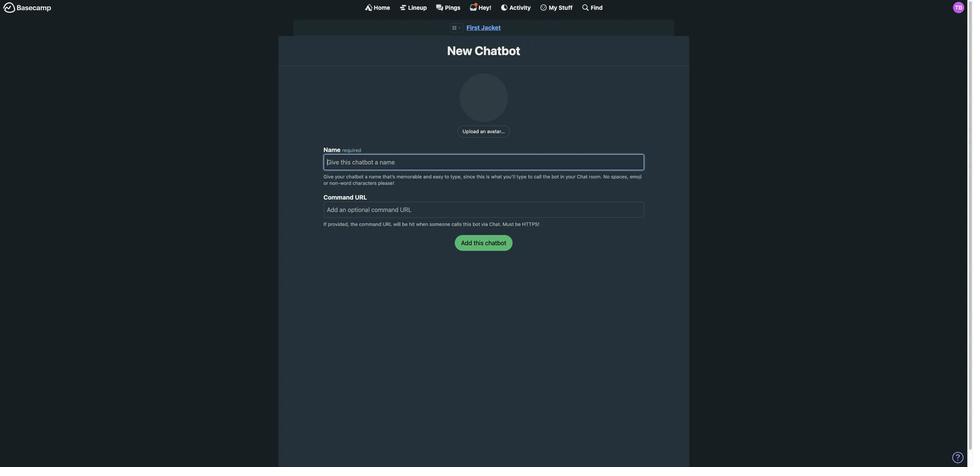 Task type: vqa. For each thing, say whether or not it's contained in the screenshot.
Someone's inside "link"
no



Task type: locate. For each thing, give the bounding box(es) containing it.
easy
[[433, 174, 443, 180]]

0 horizontal spatial your
[[335, 174, 345, 180]]

your up non-
[[335, 174, 345, 180]]

url left will
[[383, 222, 392, 227]]

None submit
[[455, 235, 513, 251]]

since
[[463, 174, 475, 180]]

call
[[534, 174, 542, 180]]

your
[[335, 174, 345, 180], [566, 174, 576, 180]]

pings button
[[436, 4, 460, 11]]

first jacket
[[467, 24, 501, 31]]

find
[[591, 4, 603, 11]]

0 vertical spatial this
[[476, 174, 485, 180]]

your right in
[[566, 174, 576, 180]]

be right must
[[515, 222, 521, 227]]

tyler black image
[[953, 2, 964, 13]]

the right call
[[543, 174, 550, 180]]

to left call
[[528, 174, 532, 180]]

https!
[[522, 222, 539, 227]]

chat
[[577, 174, 588, 180]]

bot inside give your chatbot a name that's memorable and easy to type, since this is what you'll type to call the bot in your chat room.         no spaces, emoji or non-word characters please!
[[551, 174, 559, 180]]

name
[[369, 174, 381, 180]]

1 vertical spatial bot
[[473, 222, 480, 227]]

0 horizontal spatial be
[[402, 222, 408, 227]]

bot
[[551, 174, 559, 180], [473, 222, 480, 227]]

pings
[[445, 4, 460, 11]]

url down characters
[[355, 194, 367, 201]]

upload an avatar…
[[463, 129, 505, 135]]

2 to from the left
[[528, 174, 532, 180]]

an
[[480, 129, 486, 135]]

this right calls
[[463, 222, 471, 227]]

1 horizontal spatial bot
[[551, 174, 559, 180]]

1 horizontal spatial your
[[566, 174, 576, 180]]

2 be from the left
[[515, 222, 521, 227]]

1 horizontal spatial the
[[543, 174, 550, 180]]

the
[[543, 174, 550, 180], [350, 222, 358, 227]]

0 horizontal spatial to
[[445, 174, 449, 180]]

word
[[340, 181, 351, 186]]

bot left in
[[551, 174, 559, 180]]

if provided, the command url will be hit when someone calls this bot via chat. must be https!
[[324, 222, 539, 227]]

someone
[[430, 222, 450, 227]]

first jacket link
[[467, 24, 501, 31]]

1 horizontal spatial url
[[383, 222, 392, 227]]

hey! button
[[469, 3, 491, 11]]

to right easy
[[445, 174, 449, 180]]

chatbot
[[475, 44, 520, 58]]

0 horizontal spatial the
[[350, 222, 358, 227]]

room.
[[589, 174, 602, 180]]

the inside give your chatbot a name that's memorable and easy to type, since this is what you'll type to call the bot in your chat room.         no spaces, emoji or non-word characters please!
[[543, 174, 550, 180]]

be left hit
[[402, 222, 408, 227]]

home link
[[365, 4, 390, 11]]

no
[[603, 174, 610, 180]]

a
[[365, 174, 368, 180]]

1 horizontal spatial to
[[528, 174, 532, 180]]

hey!
[[479, 4, 491, 11]]

non-
[[330, 181, 340, 186]]

1 vertical spatial the
[[350, 222, 358, 227]]

0 vertical spatial bot
[[551, 174, 559, 180]]

new
[[447, 44, 472, 58]]

1 horizontal spatial be
[[515, 222, 521, 227]]

command url
[[324, 194, 367, 201]]

stuff
[[559, 4, 573, 11]]

1 horizontal spatial this
[[476, 174, 485, 180]]

upload an avatar… button
[[457, 126, 510, 138]]

Add an optional command URL text field
[[324, 202, 644, 218]]

1 vertical spatial url
[[383, 222, 392, 227]]

type,
[[451, 174, 462, 180]]

to
[[445, 174, 449, 180], [528, 174, 532, 180]]

via
[[481, 222, 488, 227]]

this
[[476, 174, 485, 180], [463, 222, 471, 227]]

0 vertical spatial url
[[355, 194, 367, 201]]

upload
[[463, 129, 479, 135]]

command
[[324, 194, 353, 201]]

the right provided, on the top
[[350, 222, 358, 227]]

be
[[402, 222, 408, 227], [515, 222, 521, 227]]

required
[[342, 147, 361, 153]]

0 horizontal spatial this
[[463, 222, 471, 227]]

please!
[[378, 181, 394, 186]]

memorable
[[397, 174, 422, 180]]

lineup
[[408, 4, 427, 11]]

url
[[355, 194, 367, 201], [383, 222, 392, 227]]

0 horizontal spatial url
[[355, 194, 367, 201]]

characters
[[353, 181, 377, 186]]

1 your from the left
[[335, 174, 345, 180]]

this left is
[[476, 174, 485, 180]]

0 vertical spatial the
[[543, 174, 550, 180]]

bot left via
[[473, 222, 480, 227]]

give your chatbot a name that's memorable and easy to type, since this is what you'll type to call the bot in your chat room.         no spaces, emoji or non-word characters please!
[[324, 174, 642, 186]]

1 be from the left
[[402, 222, 408, 227]]



Task type: describe. For each thing, give the bounding box(es) containing it.
chatbot
[[346, 174, 364, 180]]

my stuff button
[[540, 4, 573, 11]]

type
[[517, 174, 527, 180]]

first
[[467, 24, 480, 31]]

spaces,
[[611, 174, 628, 180]]

Give this chatbot a name text field
[[324, 155, 644, 170]]

you'll
[[503, 174, 515, 180]]

give
[[324, 174, 334, 180]]

when
[[416, 222, 428, 227]]

2 your from the left
[[566, 174, 576, 180]]

1 vertical spatial this
[[463, 222, 471, 227]]

will
[[393, 222, 401, 227]]

new chatbot
[[447, 44, 520, 58]]

main element
[[0, 0, 967, 15]]

jacket
[[481, 24, 501, 31]]

0 horizontal spatial bot
[[473, 222, 480, 227]]

my
[[549, 4, 557, 11]]

this inside give your chatbot a name that's memorable and easy to type, since this is what you'll type to call the bot in your chat room.         no spaces, emoji or non-word characters please!
[[476, 174, 485, 180]]

in
[[560, 174, 564, 180]]

hit
[[409, 222, 415, 227]]

that's
[[383, 174, 395, 180]]

if
[[324, 222, 327, 227]]

activity
[[510, 4, 531, 11]]

1 to from the left
[[445, 174, 449, 180]]

my stuff
[[549, 4, 573, 11]]

is
[[486, 174, 490, 180]]

activity link
[[500, 4, 531, 11]]

emoji
[[630, 174, 642, 180]]

and
[[423, 174, 432, 180]]

provided,
[[328, 222, 349, 227]]

calls
[[451, 222, 462, 227]]

what
[[491, 174, 502, 180]]

switch accounts image
[[3, 2, 51, 14]]

find button
[[582, 4, 603, 11]]

or
[[324, 181, 328, 186]]

avatar…
[[487, 129, 505, 135]]

chat.
[[489, 222, 501, 227]]

command
[[359, 222, 381, 227]]

name
[[324, 147, 341, 153]]

home
[[374, 4, 390, 11]]

lineup link
[[399, 4, 427, 11]]

name required
[[324, 147, 361, 153]]

must
[[503, 222, 514, 227]]



